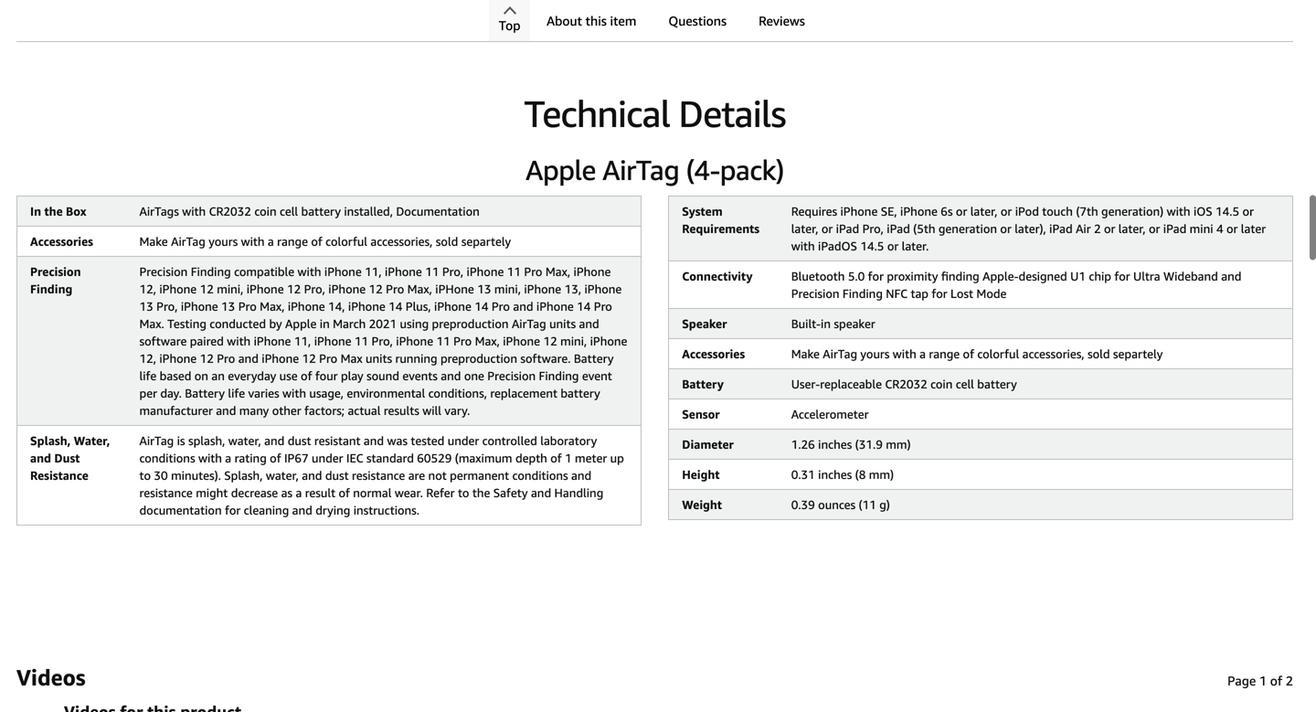 Task type: describe. For each thing, give the bounding box(es) containing it.
cr2032 for with
[[209, 204, 251, 218]]

max, up by
[[260, 299, 285, 314]]

an
[[212, 369, 225, 383]]

running
[[396, 352, 438, 366]]

air
[[1077, 222, 1092, 236]]

ultra
[[1134, 269, 1161, 283]]

0 horizontal spatial dust
[[288, 434, 311, 448]]

0 vertical spatial life
[[139, 369, 157, 383]]

iphone
[[436, 282, 474, 296]]

1 horizontal spatial 13
[[221, 299, 235, 314]]

resistance
[[30, 469, 89, 483]]

battery for airtags with cr2032 coin cell battery installed, documentation
[[301, 204, 341, 218]]

2 horizontal spatial 13
[[478, 282, 492, 296]]

requires
[[792, 204, 838, 218]]

airtag is splash, water, and dust resistant and was tested under controlled laboratory conditions with a rating of ip67 under iec standard 60529 (maximum depth of 1 meter up to 30 minutes). splash, water, and dust resistance are not permanent conditions and resistance might decrease as a result of normal wear. refer to the safety and handling documentation for cleaning and drying instructions.
[[139, 434, 624, 518]]

with up compatible
[[241, 234, 265, 249]]

1 horizontal spatial later,
[[971, 204, 998, 218]]

12 up software.
[[544, 334, 558, 348]]

splash, inside the splash, water, and dust resistance
[[30, 434, 71, 448]]

battery for user-replaceable cr2032 coin cell battery
[[978, 377, 1018, 391]]

airtag down "technical details"
[[603, 154, 680, 186]]

nfc
[[886, 287, 908, 301]]

0 vertical spatial to
[[139, 469, 151, 483]]

environmental
[[347, 386, 425, 400]]

u1
[[1071, 269, 1086, 283]]

pro up conducted
[[238, 299, 257, 314]]

pro, inside 'requires iphone se, iphone 6s or later, or ipod touch (7th generation) with ios 14.5 or later, or ipad pro, ipad (5th generation or later), ipad air 2 or later, or ipad mini 4 or later with ipados 14.5 or later.'
[[863, 222, 884, 236]]

are
[[409, 469, 425, 483]]

ipados
[[819, 239, 858, 253]]

sensor
[[682, 407, 720, 421]]

0 horizontal spatial accessories,
[[371, 234, 433, 249]]

0 horizontal spatial water,
[[228, 434, 261, 448]]

1 vertical spatial water,
[[266, 469, 299, 483]]

1 14 from the left
[[389, 299, 403, 314]]

height
[[682, 468, 720, 482]]

for right tap
[[932, 287, 948, 301]]

day.
[[160, 386, 182, 400]]

cell for with
[[280, 204, 298, 218]]

refer
[[426, 486, 455, 500]]

0 vertical spatial yours
[[209, 234, 238, 249]]

14,
[[328, 299, 345, 314]]

videos element
[[16, 663, 1294, 692]]

2 in from the left
[[821, 317, 831, 331]]

1 vertical spatial resistance
[[139, 486, 193, 500]]

questions
[[669, 13, 727, 28]]

everyday
[[228, 369, 276, 383]]

system
[[682, 204, 723, 218]]

splash,
[[188, 434, 225, 448]]

splash, water, and dust resistance
[[30, 434, 110, 483]]

using
[[400, 317, 429, 331]]

0 vertical spatial resistance
[[352, 469, 405, 483]]

1 horizontal spatial under
[[448, 434, 479, 448]]

and inside the splash, water, and dust resistance
[[30, 451, 51, 465]]

and up the result on the bottom of the page
[[302, 469, 322, 483]]

reviews
[[759, 13, 806, 28]]

2 12, from the top
[[139, 352, 156, 366]]

0 vertical spatial the
[[44, 204, 63, 218]]

of left ip67
[[270, 451, 281, 465]]

mini
[[1190, 222, 1214, 236]]

2 horizontal spatial later,
[[1119, 222, 1146, 236]]

1 horizontal spatial yours
[[861, 347, 890, 361]]

based
[[160, 369, 191, 383]]

for right the 5.0
[[869, 269, 884, 283]]

and down 13,
[[579, 317, 600, 331]]

four
[[315, 369, 338, 383]]

of up drying
[[339, 486, 350, 500]]

1 vertical spatial separtely
[[1114, 347, 1164, 361]]

or right 4
[[1227, 222, 1239, 236]]

documentation
[[139, 503, 222, 518]]

6s
[[941, 204, 953, 218]]

mm) for 0.31 inches (8 mm)
[[870, 468, 894, 482]]

precision up max.
[[139, 265, 188, 279]]

rating
[[235, 451, 267, 465]]

built-in speaker
[[792, 317, 876, 331]]

and up software.
[[513, 299, 534, 314]]

use
[[280, 369, 298, 383]]

0 vertical spatial sold
[[436, 234, 458, 249]]

1 vertical spatial preproduction
[[441, 352, 518, 366]]

(7th
[[1077, 204, 1099, 218]]

of down airtags with cr2032 coin cell battery installed, documentation
[[311, 234, 323, 249]]

pro up software.
[[524, 265, 543, 279]]

1 horizontal spatial accessories
[[682, 347, 745, 361]]

of inside precision finding compatible with iphone 11, iphone 11 pro, iphone 11 pro max, iphone 12, iphone 12 mini, iphone 12 pro, iphone 12 pro max, iphone 13 mini, iphone 13, iphone 13 pro, iphone 13 pro max, iphone 14, iphone 14 plus, iphone 14 pro and iphone 14 pro max. testing conducted by apple in march 2021 using preproduction airtag units and software paired with iphone 11, iphone 11 pro, iphone 11 pro max, iphone 12 mini, iphone 12, iphone 12 pro and iphone 12 pro max units running preproduction software. battery life based on an everyday use of four play sound events and one precision finding event per day. battery life varies with usage, environmental conditions, replacement battery manufacturer and many other factors; actual results will vary.
[[301, 369, 312, 383]]

in inside precision finding compatible with iphone 11, iphone 11 pro, iphone 11 pro max, iphone 12, iphone 12 mini, iphone 12 pro, iphone 12 pro max, iphone 13 mini, iphone 13, iphone 13 pro, iphone 13 pro max, iphone 14, iphone 14 plus, iphone 14 pro and iphone 14 pro max. testing conducted by apple in march 2021 using preproduction airtag units and software paired with iphone 11, iphone 11 pro, iphone 11 pro max, iphone 12 mini, iphone 12, iphone 12 pro and iphone 12 pro max units running preproduction software. battery life based on an everyday use of four play sound events and one precision finding event per day. battery life varies with usage, environmental conditions, replacement battery manufacturer and many other factors; actual results will vary.
[[320, 317, 330, 331]]

many
[[239, 404, 269, 418]]

precision down in the box
[[30, 265, 81, 279]]

0 horizontal spatial 13
[[139, 299, 153, 314]]

1 horizontal spatial sold
[[1088, 347, 1111, 361]]

later.
[[902, 239, 930, 253]]

for right 'chip'
[[1115, 269, 1131, 283]]

apple inside precision finding compatible with iphone 11, iphone 11 pro, iphone 11 pro max, iphone 12, iphone 12 mini, iphone 12 pro, iphone 12 pro max, iphone 13 mini, iphone 13, iphone 13 pro, iphone 13 pro max, iphone 14, iphone 14 plus, iphone 14 pro and iphone 14 pro max. testing conducted by apple in march 2021 using preproduction airtag units and software paired with iphone 11, iphone 11 pro, iphone 11 pro max, iphone 12 mini, iphone 12, iphone 12 pro and iphone 12 pro max units running preproduction software. battery life based on an everyday use of four play sound events and one precision finding event per day. battery life varies with usage, environmental conditions, replacement battery manufacturer and many other factors; actual results will vary.
[[285, 317, 317, 331]]

drying
[[316, 503, 351, 518]]

a right as
[[296, 486, 302, 500]]

results
[[384, 404, 420, 418]]

coin for replaceable
[[931, 377, 953, 391]]

with up user-replaceable cr2032 coin cell battery
[[893, 347, 917, 361]]

controlled
[[483, 434, 538, 448]]

2 horizontal spatial battery
[[682, 377, 724, 391]]

0.31
[[792, 468, 816, 482]]

apple airtag (4-pack)
[[526, 154, 785, 186]]

wideband
[[1164, 269, 1219, 283]]

1 12, from the top
[[139, 282, 156, 296]]

0 horizontal spatial make
[[139, 234, 168, 249]]

compatible
[[234, 265, 295, 279]]

0 horizontal spatial make airtag yours with a range of colorful accessories, sold separtely
[[139, 234, 511, 249]]

a up compatible
[[268, 234, 274, 249]]

or up later
[[1243, 204, 1255, 218]]

4 ipad from the left
[[1164, 222, 1187, 236]]

3 14 from the left
[[577, 299, 591, 314]]

0 horizontal spatial later,
[[792, 222, 819, 236]]

technical details
[[524, 91, 786, 135]]

g)
[[880, 498, 891, 512]]

1 horizontal spatial mini,
[[495, 282, 521, 296]]

later
[[1242, 222, 1267, 236]]

box
[[66, 204, 86, 218]]

(11
[[859, 498, 877, 512]]

max, up one
[[475, 334, 500, 348]]

in the box
[[30, 204, 86, 218]]

dust
[[54, 451, 80, 465]]

0 horizontal spatial 11,
[[294, 334, 311, 348]]

diameter
[[682, 437, 734, 452]]

1.26
[[792, 437, 816, 452]]

max, up plus,
[[408, 282, 432, 296]]

finding inside precision finding
[[30, 282, 73, 296]]

airtags with cr2032 coin cell battery installed, documentation
[[139, 204, 480, 218]]

about
[[547, 13, 583, 28]]

splash, inside airtag is splash, water, and dust resistant and was tested under controlled laboratory conditions with a rating of ip67 under iec standard 60529 (maximum depth of 1 meter up to 30 minutes). splash, water, and dust resistance are not permanent conditions and resistance might decrease as a result of normal wear. refer to the safety and handling documentation for cleaning and drying instructions.
[[224, 469, 263, 483]]

4
[[1217, 222, 1224, 236]]

1 horizontal spatial colorful
[[978, 347, 1020, 361]]

finding inside bluetooth 5.0 for proximity finding apple-designed u1 chip for ultra wideband and precision finding nfc tap for lost mode
[[843, 287, 883, 301]]

a left rating
[[225, 451, 232, 465]]

1 horizontal spatial battery
[[574, 352, 614, 366]]

with right compatible
[[298, 265, 321, 279]]

depth
[[516, 451, 548, 465]]

result
[[305, 486, 336, 500]]

usage,
[[309, 386, 344, 400]]

battery inside precision finding compatible with iphone 11, iphone 11 pro, iphone 11 pro max, iphone 12, iphone 12 mini, iphone 12 pro, iphone 12 pro max, iphone 13 mini, iphone 13, iphone 13 pro, iphone 13 pro max, iphone 14, iphone 14 plus, iphone 14 pro and iphone 14 pro max. testing conducted by apple in march 2021 using preproduction airtag units and software paired with iphone 11, iphone 11 pro, iphone 11 pro max, iphone 12 mini, iphone 12, iphone 12 pro and iphone 12 pro max units running preproduction software. battery life based on an everyday use of four play sound events and one precision finding event per day. battery life varies with usage, environmental conditions, replacement battery manufacturer and many other factors; actual results will vary.
[[561, 386, 601, 400]]

12 up the four
[[302, 352, 316, 366]]

2021
[[369, 317, 397, 331]]

airtag down built-in speaker
[[823, 347, 858, 361]]

12 down paired
[[200, 352, 214, 366]]

0 horizontal spatial 14.5
[[861, 239, 885, 253]]

2 inside 'requires iphone se, iphone 6s or later, or ipod touch (7th generation) with ios 14.5 or later, or ipad pro, ipad (5th generation or later), ipad air 2 or later, or ipad mini 4 or later with ipados 14.5 or later.'
[[1095, 222, 1102, 236]]

(31.9
[[856, 437, 883, 452]]

and left many
[[216, 404, 236, 418]]

and up everyday on the left bottom of page
[[238, 352, 259, 366]]

meter
[[575, 451, 607, 465]]

and inside bluetooth 5.0 for proximity finding apple-designed u1 chip for ultra wideband and precision finding nfc tap for lost mode
[[1222, 269, 1242, 283]]

this
[[586, 13, 607, 28]]

replacement
[[491, 386, 558, 400]]

about this item
[[547, 13, 637, 28]]

and up conditions, in the bottom left of the page
[[441, 369, 461, 383]]

0 vertical spatial range
[[277, 234, 308, 249]]

or right "air"
[[1105, 222, 1116, 236]]

with down conducted
[[227, 334, 251, 348]]

0 vertical spatial preproduction
[[432, 317, 509, 331]]

actual
[[348, 404, 381, 418]]

1 horizontal spatial make
[[792, 347, 820, 361]]

or left "later),"
[[1001, 222, 1012, 236]]

bluetooth
[[792, 269, 845, 283]]

was
[[387, 434, 408, 448]]

of down lost in the right top of the page
[[964, 347, 975, 361]]

per
[[139, 386, 157, 400]]

resistant
[[315, 434, 361, 448]]

1 horizontal spatial apple
[[526, 154, 596, 186]]

not
[[429, 469, 447, 483]]

factors;
[[305, 404, 345, 418]]

cleaning
[[244, 503, 289, 518]]

3 ipad from the left
[[1050, 222, 1073, 236]]

5.0
[[849, 269, 865, 283]]

0 vertical spatial colorful
[[326, 234, 368, 249]]

technical
[[524, 91, 670, 135]]

pro up 2021
[[386, 282, 404, 296]]

airtag down airtags
[[171, 234, 206, 249]]

pro up event
[[594, 299, 613, 314]]

airtag inside precision finding compatible with iphone 11, iphone 11 pro, iphone 11 pro max, iphone 12, iphone 12 mini, iphone 12 pro, iphone 12 pro max, iphone 13 mini, iphone 13, iphone 13 pro, iphone 13 pro max, iphone 14, iphone 14 plus, iphone 14 pro and iphone 14 pro max. testing conducted by apple in march 2021 using preproduction airtag units and software paired with iphone 11, iphone 11 pro, iphone 11 pro max, iphone 12 mini, iphone 12, iphone 12 pro and iphone 12 pro max units running preproduction software. battery life based on an everyday use of four play sound events and one precision finding event per day. battery life varies with usage, environmental conditions, replacement battery manufacturer and many other factors; actual results will vary.
[[512, 317, 547, 331]]

precision up replacement
[[488, 369, 536, 383]]

water,
[[74, 434, 110, 448]]

with right airtags
[[182, 204, 206, 218]]



Task type: locate. For each thing, give the bounding box(es) containing it.
ipad up ipados
[[837, 222, 860, 236]]

events
[[403, 369, 438, 383]]

1 horizontal spatial cr2032
[[886, 377, 928, 391]]

1 horizontal spatial make airtag yours with a range of colorful accessories, sold separtely
[[792, 347, 1164, 361]]

finding down the 5.0
[[843, 287, 883, 301]]

coin for with
[[255, 204, 277, 218]]

0 horizontal spatial life
[[139, 369, 157, 383]]

cell down lost in the right top of the page
[[956, 377, 975, 391]]

for down might
[[225, 503, 241, 518]]

touch
[[1043, 204, 1074, 218]]

1 horizontal spatial 14.5
[[1216, 204, 1240, 218]]

preproduction
[[432, 317, 509, 331], [441, 352, 518, 366]]

0 vertical spatial 11,
[[365, 265, 382, 279]]

weight
[[682, 498, 722, 512]]

water, up as
[[266, 469, 299, 483]]

apple right by
[[285, 317, 317, 331]]

0 horizontal spatial 1
[[565, 451, 572, 465]]

airtag left is
[[139, 434, 174, 448]]

1 vertical spatial 14.5
[[861, 239, 885, 253]]

1 horizontal spatial units
[[550, 317, 576, 331]]

in down 14,
[[320, 317, 330, 331]]

or down generation)
[[1150, 222, 1161, 236]]

ipad left mini
[[1164, 222, 1187, 236]]

0.39
[[792, 498, 816, 512]]

1 vertical spatial life
[[228, 386, 245, 400]]

with up bluetooth
[[792, 239, 815, 253]]

2 inches from the top
[[819, 468, 853, 482]]

1 vertical spatial to
[[458, 486, 470, 500]]

mode
[[977, 287, 1007, 301]]

inches for 1.26
[[819, 437, 853, 452]]

preproduction down the iphone
[[432, 317, 509, 331]]

max.
[[139, 317, 164, 331]]

1 horizontal spatial dust
[[325, 469, 349, 483]]

pro up one
[[454, 334, 472, 348]]

2 14 from the left
[[475, 299, 489, 314]]

12 up 2021
[[369, 282, 383, 296]]

ipad
[[837, 222, 860, 236], [887, 222, 911, 236], [1050, 222, 1073, 236], [1164, 222, 1187, 236]]

mm) for 1.26 inches (31.9 mm)
[[886, 437, 911, 452]]

splash, down rating
[[224, 469, 263, 483]]

0 vertical spatial inches
[[819, 437, 853, 452]]

1 horizontal spatial life
[[228, 386, 245, 400]]

and up handling
[[572, 469, 592, 483]]

cell for replaceable
[[956, 377, 975, 391]]

0.31 inches (8 mm)
[[792, 468, 894, 482]]

12 up "testing"
[[200, 282, 214, 296]]

0 horizontal spatial separtely
[[462, 234, 511, 249]]

0 vertical spatial water,
[[228, 434, 261, 448]]

page 1 of 2
[[1228, 674, 1294, 689]]

0 horizontal spatial range
[[277, 234, 308, 249]]

1 vertical spatial inches
[[819, 468, 853, 482]]

precision finding
[[30, 265, 81, 296]]

0 horizontal spatial battery
[[185, 386, 225, 400]]

2 horizontal spatial mini,
[[561, 334, 587, 348]]

30
[[154, 469, 168, 483]]

0 vertical spatial accessories,
[[371, 234, 433, 249]]

0 horizontal spatial splash,
[[30, 434, 71, 448]]

user-
[[792, 377, 821, 391]]

airtags
[[139, 204, 179, 218]]

precision down bluetooth
[[792, 287, 840, 301]]

units up sound
[[366, 352, 392, 366]]

or right the 6s
[[957, 204, 968, 218]]

1 vertical spatial under
[[312, 451, 343, 465]]

pack)
[[720, 154, 785, 186]]

instructions.
[[354, 503, 420, 518]]

pro right plus,
[[492, 299, 510, 314]]

1 vertical spatial splash,
[[224, 469, 263, 483]]

standard
[[367, 451, 414, 465]]

and up resistance
[[30, 451, 51, 465]]

separtely
[[462, 234, 511, 249], [1114, 347, 1164, 361]]

0 vertical spatial make
[[139, 234, 168, 249]]

range
[[277, 234, 308, 249], [930, 347, 960, 361]]

2 horizontal spatial 14
[[577, 299, 591, 314]]

page
[[1228, 674, 1257, 689]]

1
[[565, 451, 572, 465], [1260, 674, 1268, 689]]

11, up 2021
[[365, 265, 382, 279]]

ipad down se,
[[887, 222, 911, 236]]

1 horizontal spatial to
[[458, 486, 470, 500]]

0 vertical spatial apple
[[526, 154, 596, 186]]

of inside videos element
[[1271, 674, 1283, 689]]

proximity
[[887, 269, 939, 283]]

generation)
[[1102, 204, 1164, 218]]

1 vertical spatial cr2032
[[886, 377, 928, 391]]

1 vertical spatial conditions
[[513, 469, 569, 483]]

ounces
[[819, 498, 856, 512]]

requirements
[[682, 222, 760, 236]]

max, up 13,
[[546, 265, 571, 279]]

13,
[[565, 282, 582, 296]]

1 vertical spatial the
[[473, 486, 491, 500]]

software.
[[521, 352, 571, 366]]

yours down speaker
[[861, 347, 890, 361]]

1 vertical spatial 2
[[1287, 674, 1294, 689]]

accessories down in the box
[[30, 234, 93, 249]]

1 vertical spatial accessories,
[[1023, 347, 1085, 361]]

in left speaker
[[821, 317, 831, 331]]

to left 30
[[139, 469, 151, 483]]

coin
[[255, 204, 277, 218], [931, 377, 953, 391]]

and up ip67
[[264, 434, 285, 448]]

1 inside videos element
[[1260, 674, 1268, 689]]

varies
[[248, 386, 280, 400]]

and right wideband
[[1222, 269, 1242, 283]]

0 horizontal spatial apple
[[285, 317, 317, 331]]

0 vertical spatial 12,
[[139, 282, 156, 296]]

apple down technical
[[526, 154, 596, 186]]

conditions down depth
[[513, 469, 569, 483]]

battery
[[301, 204, 341, 218], [978, 377, 1018, 391], [561, 386, 601, 400]]

mini, up software.
[[561, 334, 587, 348]]

conditions
[[139, 451, 195, 465], [513, 469, 569, 483]]

apple
[[526, 154, 596, 186], [285, 317, 317, 331]]

14
[[389, 299, 403, 314], [475, 299, 489, 314], [577, 299, 591, 314]]

pro,
[[863, 222, 884, 236], [443, 265, 464, 279], [304, 282, 325, 296], [157, 299, 178, 314], [372, 334, 393, 348]]

or up ipados
[[822, 222, 833, 236]]

with down use
[[283, 386, 306, 400]]

1 vertical spatial make airtag yours with a range of colorful accessories, sold separtely
[[792, 347, 1164, 361]]

1 horizontal spatial battery
[[561, 386, 601, 400]]

inches up 0.31 inches (8 mm)
[[819, 437, 853, 452]]

safety
[[494, 486, 528, 500]]

0 horizontal spatial cell
[[280, 204, 298, 218]]

1 horizontal spatial cell
[[956, 377, 975, 391]]

11,
[[365, 265, 382, 279], [294, 334, 311, 348]]

play
[[341, 369, 364, 383]]

later, down requires
[[792, 222, 819, 236]]

later),
[[1015, 222, 1047, 236]]

ios
[[1194, 204, 1213, 218]]

water,
[[228, 434, 261, 448], [266, 469, 299, 483]]

later, down generation)
[[1119, 222, 1146, 236]]

life down everyday on the left bottom of page
[[228, 386, 245, 400]]

0 vertical spatial accessories
[[30, 234, 93, 249]]

with left ios
[[1168, 204, 1191, 218]]

sold
[[436, 234, 458, 249], [1088, 347, 1111, 361]]

item
[[610, 13, 637, 28]]

battery down mode
[[978, 377, 1018, 391]]

12,
[[139, 282, 156, 296], [139, 352, 156, 366]]

dust up ip67
[[288, 434, 311, 448]]

battery down on
[[185, 386, 225, 400]]

0 vertical spatial separtely
[[462, 234, 511, 249]]

pro up the four
[[319, 352, 338, 366]]

finding
[[942, 269, 980, 283]]

1 vertical spatial mm)
[[870, 468, 894, 482]]

11, up use
[[294, 334, 311, 348]]

0 vertical spatial 1
[[565, 451, 572, 465]]

1 vertical spatial dust
[[325, 469, 349, 483]]

or left ipod
[[1001, 204, 1013, 218]]

0 vertical spatial mm)
[[886, 437, 911, 452]]

generation
[[939, 222, 998, 236]]

0 vertical spatial under
[[448, 434, 479, 448]]

splash, up dust
[[30, 434, 71, 448]]

0 horizontal spatial coin
[[255, 204, 277, 218]]

under
[[448, 434, 479, 448], [312, 451, 343, 465]]

precision finding compatible with iphone 11, iphone 11 pro, iphone 11 pro max, iphone 12, iphone 12 mini, iphone 12 pro, iphone 12 pro max, iphone 13 mini, iphone 13, iphone 13 pro, iphone 13 pro max, iphone 14, iphone 14 plus, iphone 14 pro and iphone 14 pro max. testing conducted by apple in march 2021 using preproduction airtag units and software paired with iphone 11, iphone 11 pro, iphone 11 pro max, iphone 12 mini, iphone 12, iphone 12 pro and iphone 12 pro max units running preproduction software. battery life based on an everyday use of four play sound events and one precision finding event per day. battery life varies with usage, environmental conditions, replacement battery manufacturer and many other factors; actual results will vary.
[[139, 265, 628, 418]]

replaceable
[[821, 377, 883, 391]]

1 horizontal spatial resistance
[[352, 469, 405, 483]]

conditions up 30
[[139, 451, 195, 465]]

paired
[[190, 334, 224, 348]]

0 vertical spatial cr2032
[[209, 204, 251, 218]]

resistance down 30
[[139, 486, 193, 500]]

1 horizontal spatial range
[[930, 347, 960, 361]]

and right safety
[[531, 486, 552, 500]]

handling
[[555, 486, 604, 500]]

event
[[582, 369, 613, 383]]

vary.
[[445, 404, 470, 418]]

range down airtags with cr2032 coin cell battery installed, documentation
[[277, 234, 308, 249]]

1 horizontal spatial separtely
[[1114, 347, 1164, 361]]

in
[[30, 204, 41, 218]]

(5th
[[914, 222, 936, 236]]

a up user-replaceable cr2032 coin cell battery
[[920, 347, 926, 361]]

by
[[269, 317, 282, 331]]

1 in from the left
[[320, 317, 330, 331]]

with
[[182, 204, 206, 218], [1168, 204, 1191, 218], [241, 234, 265, 249], [792, 239, 815, 253], [298, 265, 321, 279], [227, 334, 251, 348], [893, 347, 917, 361], [283, 386, 306, 400], [198, 451, 222, 465]]

0 vertical spatial dust
[[288, 434, 311, 448]]

14.5 up the 5.0
[[861, 239, 885, 253]]

0 horizontal spatial accessories
[[30, 234, 93, 249]]

1 vertical spatial 11,
[[294, 334, 311, 348]]

for
[[869, 269, 884, 283], [1115, 269, 1131, 283], [932, 287, 948, 301], [225, 503, 241, 518]]

the right in at top
[[44, 204, 63, 218]]

make up user-
[[792, 347, 820, 361]]

1 vertical spatial range
[[930, 347, 960, 361]]

1 down the laboratory
[[565, 451, 572, 465]]

2 horizontal spatial battery
[[978, 377, 1018, 391]]

finding down software.
[[539, 369, 579, 383]]

make airtag yours with a range of colorful accessories, sold separtely
[[139, 234, 511, 249], [792, 347, 1164, 361]]

2 inside videos element
[[1287, 674, 1294, 689]]

for inside airtag is splash, water, and dust resistant and was tested under controlled laboratory conditions with a rating of ip67 under iec standard 60529 (maximum depth of 1 meter up to 30 minutes). splash, water, and dust resistance are not permanent conditions and resistance might decrease as a result of normal wear. refer to the safety and handling documentation for cleaning and drying instructions.
[[225, 503, 241, 518]]

1 horizontal spatial the
[[473, 486, 491, 500]]

designed
[[1019, 269, 1068, 283]]

0 horizontal spatial units
[[366, 352, 392, 366]]

accessories, down bluetooth 5.0 for proximity finding apple-designed u1 chip for ultra wideband and precision finding nfc tap for lost mode
[[1023, 347, 1085, 361]]

user-replaceable cr2032 coin cell battery
[[792, 377, 1018, 391]]

finding down in the box
[[30, 282, 73, 296]]

is
[[177, 434, 185, 448]]

ipad down touch
[[1050, 222, 1073, 236]]

units down 13,
[[550, 317, 576, 331]]

cr2032 right replaceable
[[886, 377, 928, 391]]

(4-
[[687, 154, 720, 186]]

1 inside airtag is splash, water, and dust resistant and was tested under controlled laboratory conditions with a rating of ip67 under iec standard 60529 (maximum depth of 1 meter up to 30 minutes). splash, water, and dust resistance are not permanent conditions and resistance might decrease as a result of normal wear. refer to the safety and handling documentation for cleaning and drying instructions.
[[565, 451, 572, 465]]

the inside airtag is splash, water, and dust resistant and was tested under controlled laboratory conditions with a rating of ip67 under iec standard 60529 (maximum depth of 1 meter up to 30 minutes). splash, water, and dust resistance are not permanent conditions and resistance might decrease as a result of normal wear. refer to the safety and handling documentation for cleaning and drying instructions.
[[473, 486, 491, 500]]

of down the laboratory
[[551, 451, 562, 465]]

units
[[550, 317, 576, 331], [366, 352, 392, 366]]

battery left installed,
[[301, 204, 341, 218]]

0 vertical spatial conditions
[[139, 451, 195, 465]]

pro up an
[[217, 352, 235, 366]]

0 horizontal spatial colorful
[[326, 234, 368, 249]]

chip
[[1090, 269, 1112, 283]]

manufacturer
[[139, 404, 213, 418]]

finding
[[191, 265, 231, 279], [30, 282, 73, 296], [843, 287, 883, 301], [539, 369, 579, 383]]

to right "refer"
[[458, 486, 470, 500]]

precision inside bluetooth 5.0 for proximity finding apple-designed u1 chip for ultra wideband and precision finding nfc tap for lost mode
[[792, 287, 840, 301]]

accessories down speaker
[[682, 347, 745, 361]]

or left later.
[[888, 239, 899, 253]]

1 vertical spatial yours
[[861, 347, 890, 361]]

mini, right the iphone
[[495, 282, 521, 296]]

1 vertical spatial 12,
[[139, 352, 156, 366]]

1 horizontal spatial 14
[[475, 299, 489, 314]]

decrease
[[231, 486, 278, 500]]

1 horizontal spatial water,
[[266, 469, 299, 483]]

0 horizontal spatial the
[[44, 204, 63, 218]]

the down permanent
[[473, 486, 491, 500]]

1 inches from the top
[[819, 437, 853, 452]]

1 vertical spatial colorful
[[978, 347, 1020, 361]]

1 horizontal spatial 1
[[1260, 674, 1268, 689]]

0 horizontal spatial under
[[312, 451, 343, 465]]

dust up the result on the bottom of the page
[[325, 469, 349, 483]]

and down as
[[292, 503, 313, 518]]

1 vertical spatial accessories
[[682, 347, 745, 361]]

colorful down mode
[[978, 347, 1020, 361]]

max,
[[546, 265, 571, 279], [408, 282, 432, 296], [260, 299, 285, 314], [475, 334, 500, 348]]

of right page
[[1271, 674, 1283, 689]]

0 horizontal spatial mini,
[[217, 282, 244, 296]]

0 vertical spatial make airtag yours with a range of colorful accessories, sold separtely
[[139, 234, 511, 249]]

0 horizontal spatial 14
[[389, 299, 403, 314]]

0 vertical spatial 14.5
[[1216, 204, 1240, 218]]

0 horizontal spatial 2
[[1095, 222, 1102, 236]]

finding left compatible
[[191, 265, 231, 279]]

ip67
[[284, 451, 309, 465]]

12 down compatible
[[287, 282, 301, 296]]

1 ipad from the left
[[837, 222, 860, 236]]

inches for 0.31
[[819, 468, 853, 482]]

0 vertical spatial cell
[[280, 204, 298, 218]]

1 vertical spatial cell
[[956, 377, 975, 391]]

speaker
[[682, 317, 727, 331]]

1 vertical spatial accelerometer
[[792, 407, 869, 421]]

14.5 up 4
[[1216, 204, 1240, 218]]

and left was
[[364, 434, 384, 448]]

iec
[[347, 451, 364, 465]]

1 horizontal spatial 2
[[1287, 674, 1294, 689]]

other
[[272, 404, 301, 418]]

2 ipad from the left
[[887, 222, 911, 236]]

connectivity
[[682, 269, 753, 283]]

battery down event
[[561, 386, 601, 400]]

range up user-replaceable cr2032 coin cell battery
[[930, 347, 960, 361]]

(maximum
[[455, 451, 513, 465]]

0 horizontal spatial in
[[320, 317, 330, 331]]

0 horizontal spatial sold
[[436, 234, 458, 249]]

1 vertical spatial coin
[[931, 377, 953, 391]]

with inside airtag is splash, water, and dust resistant and was tested under controlled laboratory conditions with a rating of ip67 under iec standard 60529 (maximum depth of 1 meter up to 30 minutes). splash, water, and dust resistance are not permanent conditions and resistance might decrease as a result of normal wear. refer to the safety and handling documentation for cleaning and drying instructions.
[[198, 451, 222, 465]]

might
[[196, 486, 228, 500]]

with down splash,
[[198, 451, 222, 465]]

0 vertical spatial accelerometer
[[752, 1, 847, 19]]

mm) right (31.9
[[886, 437, 911, 452]]

1.26 inches (31.9 mm)
[[792, 437, 911, 452]]

cr2032 for replaceable
[[886, 377, 928, 391]]

airtag inside airtag is splash, water, and dust resistant and was tested under controlled laboratory conditions with a rating of ip67 under iec standard 60529 (maximum depth of 1 meter up to 30 minutes). splash, water, and dust resistance are not permanent conditions and resistance might decrease as a result of normal wear. refer to the safety and handling documentation for cleaning and drying instructions.
[[139, 434, 174, 448]]

1 right page
[[1260, 674, 1268, 689]]

1 vertical spatial units
[[366, 352, 392, 366]]

plus,
[[406, 299, 431, 314]]

1 horizontal spatial accessories,
[[1023, 347, 1085, 361]]

minutes).
[[171, 469, 221, 483]]

0 horizontal spatial cr2032
[[209, 204, 251, 218]]



Task type: vqa. For each thing, say whether or not it's contained in the screenshot.


